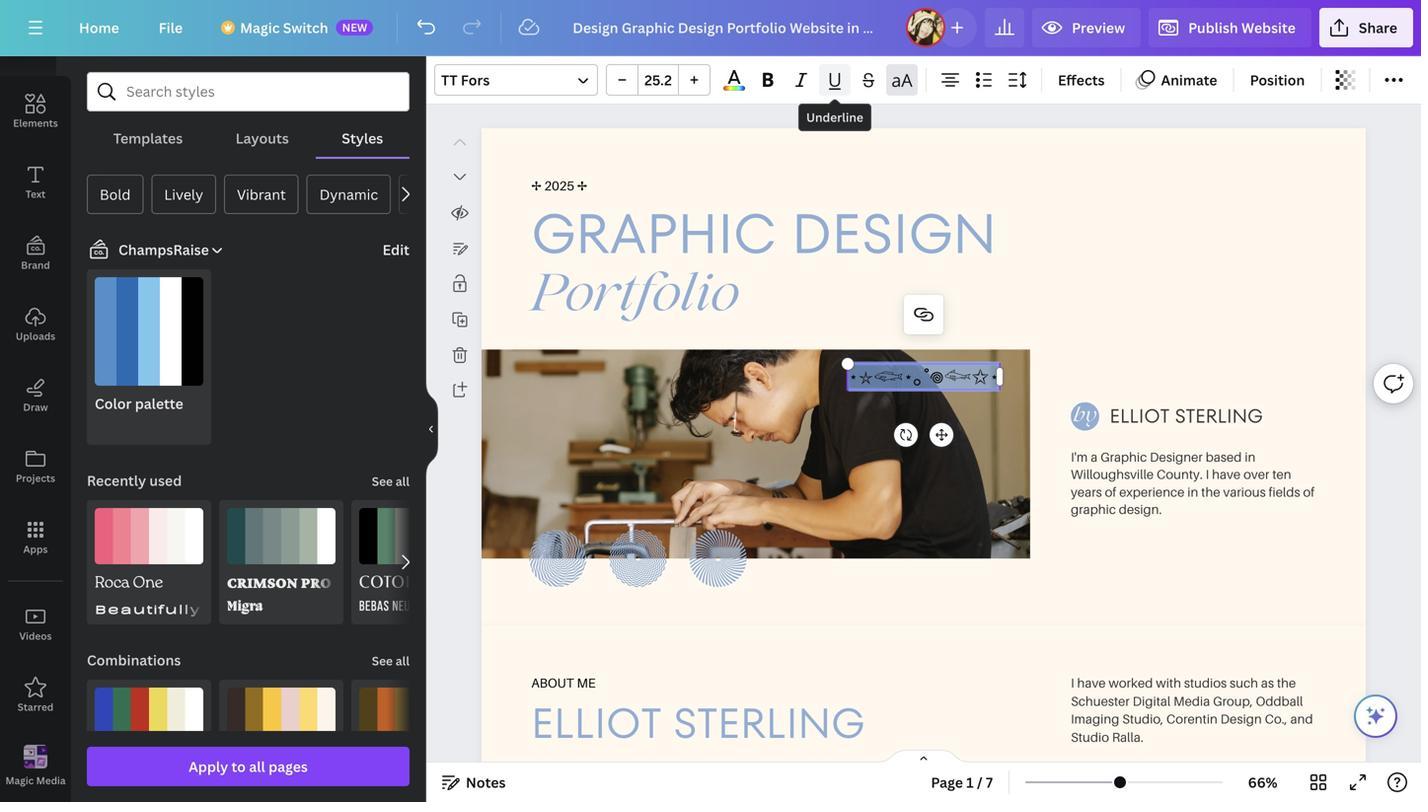 Task type: describe. For each thing, give the bounding box(es) containing it.
⋆⭒𓆟⋆｡˚𖦹𓆜✩⋆ text field
[[848, 362, 1000, 392]]

lively
[[164, 185, 203, 204]]

Search styles search field
[[126, 73, 370, 111]]

1
[[967, 774, 974, 792]]

website
[[1242, 18, 1296, 37]]

1 horizontal spatial design
[[792, 195, 997, 273]]

elliot sterling
[[1110, 403, 1263, 430]]

show pages image
[[877, 749, 971, 765]]

county.
[[1157, 467, 1203, 482]]

media inside i have worked with studios such as the schuester digital media group, oddball imaging studio, corentin design co., and studio ralla.
[[1174, 694, 1211, 709]]

animate button
[[1130, 64, 1226, 96]]

design.
[[1119, 502, 1163, 517]]

co.,
[[1265, 712, 1288, 727]]

magic for magic switch
[[240, 18, 280, 37]]

page 1 / 7
[[931, 774, 993, 792]]

animate
[[1162, 71, 1218, 89]]

edit
[[383, 240, 410, 259]]

pages
[[269, 758, 308, 776]]

layouts
[[236, 129, 289, 148]]

roca
[[95, 573, 130, 597]]

design button
[[0, 5, 71, 76]]

hide image
[[426, 382, 438, 477]]

have inside i'm a graphic designer based in willoughsville county. i have over ten years of experience in the various fields of graphic design.
[[1213, 467, 1241, 482]]

i have worked with studios such as the schuester digital media group, oddball imaging studio, corentin design co., and studio ralla.
[[1071, 675, 1314, 745]]

sterling
[[1175, 403, 1263, 430]]

me
[[577, 675, 596, 691]]

studios
[[1185, 675, 1227, 691]]

see for recently used
[[372, 473, 393, 490]]

preview
[[1072, 18, 1126, 37]]

imaging
[[1071, 712, 1120, 727]]

vibrant button
[[224, 175, 299, 214]]

cotoris
[[359, 573, 432, 593]]

color range image
[[724, 86, 745, 91]]

the inside i'm a graphic designer based in willoughsville county. i have over ten years of experience in the various fields of graphic design.
[[1202, 484, 1221, 500]]

combinations
[[87, 651, 181, 670]]

champsraise button
[[79, 238, 225, 262]]

studio,
[[1123, 712, 1164, 727]]

with
[[1156, 675, 1182, 691]]

graphic inside i'm a graphic designer based in willoughsville county. i have over ten years of experience in the various fields of graphic design.
[[1101, 449, 1147, 465]]

dynamic button
[[307, 175, 391, 214]]

crimson
[[227, 574, 298, 592]]

experience
[[1120, 484, 1185, 500]]

schuester
[[1071, 694, 1130, 709]]

roca one beautifully delicious sans
[[95, 573, 360, 617]]

starred button
[[0, 660, 71, 732]]

apps
[[23, 543, 48, 556]]

see all for recently used
[[372, 473, 410, 490]]

willoughsville
[[1071, 467, 1154, 482]]

tt fors
[[441, 71, 490, 89]]

all for recently used
[[396, 473, 410, 490]]

1 of from the left
[[1105, 484, 1117, 500]]

page 1 / 7 button
[[923, 767, 1001, 799]]

crimson pro migra
[[227, 574, 332, 615]]

color palette button
[[87, 270, 211, 445]]

page
[[931, 774, 963, 792]]

home link
[[63, 8, 135, 47]]

– – number field
[[645, 71, 672, 89]]

dynamic
[[320, 185, 378, 204]]

see all button for recently used
[[370, 461, 412, 501]]

oddball
[[1256, 694, 1304, 709]]

years
[[1071, 484, 1103, 500]]

switch
[[283, 18, 328, 37]]

based
[[1206, 449, 1242, 465]]

canva assistant image
[[1364, 705, 1388, 729]]

0 vertical spatial in
[[1245, 449, 1256, 465]]

text button
[[0, 147, 71, 218]]

all for combinations
[[396, 653, 410, 669]]

layouts button
[[209, 119, 315, 157]]

the inside i have worked with studios such as the schuester digital media group, oddball imaging studio, corentin design co., and studio ralla.
[[1277, 675, 1297, 691]]

elements button
[[0, 76, 71, 147]]

new
[[342, 20, 367, 35]]

share button
[[1320, 8, 1414, 47]]

apply to all pages button
[[87, 747, 410, 787]]

draw button
[[0, 360, 71, 431]]

apply
[[189, 758, 228, 776]]

1 ✢ from the left
[[532, 178, 542, 194]]

designer
[[1150, 449, 1203, 465]]

cotoris bebas neue
[[359, 573, 432, 615]]

effects
[[1058, 71, 1105, 89]]

combinations button
[[85, 641, 183, 680]]

i'm a graphic designer based in willoughsville county. i have over ten years of experience in the various fields of graphic design.
[[1071, 449, 1315, 517]]

fields
[[1269, 484, 1301, 500]]

champsraise
[[118, 240, 209, 259]]

magic media
[[5, 774, 66, 788]]

media inside button
[[36, 774, 66, 788]]

see for combinations
[[372, 653, 393, 669]]

by
[[1074, 408, 1097, 426]]

corentin
[[1167, 712, 1218, 727]]

magic media button
[[0, 732, 71, 803]]

palette
[[135, 394, 183, 413]]

graphic
[[1071, 502, 1116, 517]]

graphic design
[[532, 195, 997, 273]]

0 horizontal spatial in
[[1188, 484, 1199, 500]]

file
[[159, 18, 183, 37]]

recently
[[87, 471, 146, 490]]

sterling
[[674, 694, 865, 753]]



Task type: vqa. For each thing, say whether or not it's contained in the screenshot.
based
yes



Task type: locate. For each thing, give the bounding box(es) containing it.
0 horizontal spatial elliot
[[532, 694, 662, 753]]

apply "toy store" style image
[[95, 688, 203, 796]]

underline
[[807, 109, 864, 125]]

i inside i'm a graphic designer based in willoughsville county. i have over ten years of experience in the various fields of graphic design.
[[1206, 467, 1210, 482]]

see left hide image
[[372, 473, 393, 490]]

group
[[606, 64, 711, 96]]

7
[[986, 774, 993, 792]]

styles
[[342, 129, 383, 148]]

0 horizontal spatial have
[[1078, 675, 1106, 691]]

templates
[[113, 129, 183, 148]]

elliot right by
[[1110, 403, 1170, 430]]

1 horizontal spatial have
[[1213, 467, 1241, 482]]

0 vertical spatial elliot
[[1110, 403, 1170, 430]]

the left various
[[1202, 484, 1221, 500]]

bold
[[100, 185, 131, 204]]

0 horizontal spatial i
[[1071, 675, 1075, 691]]

notes
[[466, 774, 506, 792]]

design inside i have worked with studios such as the schuester digital media group, oddball imaging studio, corentin design co., and studio ralla.
[[1221, 712, 1262, 727]]

see all left hide image
[[372, 473, 410, 490]]

the
[[1202, 484, 1221, 500], [1277, 675, 1297, 691]]

magic for magic media
[[5, 774, 34, 788]]

apply "lemon meringue" style image
[[227, 688, 336, 796]]

preview button
[[1033, 8, 1141, 47]]

publish website
[[1189, 18, 1296, 37]]

uploads button
[[0, 289, 71, 360]]

0 vertical spatial media
[[1174, 694, 1211, 709]]

such
[[1230, 675, 1259, 691]]

text
[[26, 188, 46, 201]]

1 vertical spatial see all button
[[370, 641, 412, 680]]

i inside i have worked with studios such as the schuester digital media group, oddball imaging studio, corentin design co., and studio ralla.
[[1071, 675, 1075, 691]]

1 horizontal spatial i
[[1206, 467, 1210, 482]]

1 vertical spatial magic
[[5, 774, 34, 788]]

i
[[1206, 467, 1210, 482], [1071, 675, 1075, 691]]

magic inside button
[[5, 774, 34, 788]]

see all
[[372, 473, 410, 490], [372, 653, 410, 669]]

graphic up willoughsville at the bottom right
[[1101, 449, 1147, 465]]

group,
[[1214, 694, 1254, 709]]

to
[[232, 758, 246, 776]]

projects button
[[0, 431, 71, 503]]

in up over
[[1245, 449, 1256, 465]]

66% button
[[1231, 767, 1295, 799]]

various
[[1224, 484, 1266, 500]]

0 horizontal spatial of
[[1105, 484, 1117, 500]]

all left hide image
[[396, 473, 410, 490]]

2 vertical spatial design
[[1221, 712, 1262, 727]]

1 horizontal spatial in
[[1245, 449, 1256, 465]]

tt
[[441, 71, 458, 89]]

2 see all from the top
[[372, 653, 410, 669]]

2 horizontal spatial design
[[1221, 712, 1262, 727]]

media down starred
[[36, 774, 66, 788]]

of down willoughsville at the bottom right
[[1105, 484, 1117, 500]]

1 vertical spatial elliot
[[532, 694, 662, 753]]

all down "neue"
[[396, 653, 410, 669]]

see down bebas
[[372, 653, 393, 669]]

neue
[[393, 601, 416, 615]]

a
[[1091, 449, 1098, 465]]

2 ✢ from the left
[[577, 178, 588, 194]]

i down the based
[[1206, 467, 1210, 482]]

0 horizontal spatial graphic
[[532, 195, 777, 273]]

1 vertical spatial the
[[1277, 675, 1297, 691]]

styles button
[[315, 119, 410, 157]]

starred
[[18, 701, 54, 714]]

digital
[[1133, 694, 1171, 709]]

elliot
[[1110, 403, 1170, 430], [532, 694, 662, 753]]

worked
[[1109, 675, 1154, 691]]

beautifully
[[95, 600, 201, 617]]

elliot down me
[[532, 694, 662, 753]]

elements
[[13, 116, 58, 130]]

have down the based
[[1213, 467, 1241, 482]]

0 vertical spatial see
[[372, 473, 393, 490]]

magic left switch
[[240, 18, 280, 37]]

0 horizontal spatial design
[[19, 45, 52, 59]]

1 vertical spatial all
[[396, 653, 410, 669]]

1 vertical spatial i
[[1071, 675, 1075, 691]]

studio
[[1071, 730, 1110, 745]]

0 horizontal spatial the
[[1202, 484, 1221, 500]]

used
[[149, 471, 182, 490]]

0 vertical spatial design
[[19, 45, 52, 59]]

0 horizontal spatial ✢
[[532, 178, 542, 194]]

✢ right 2025
[[577, 178, 588, 194]]

vibrant
[[237, 185, 286, 204]]

all
[[396, 473, 410, 490], [396, 653, 410, 669], [249, 758, 265, 776]]

1 horizontal spatial of
[[1304, 484, 1315, 500]]

home
[[79, 18, 119, 37]]

magic inside main menu bar
[[240, 18, 280, 37]]

see all button down "neue"
[[370, 641, 412, 680]]

1 vertical spatial in
[[1188, 484, 1199, 500]]

elliot for elliot sterling
[[1110, 403, 1170, 430]]

publish
[[1189, 18, 1239, 37]]

✢
[[532, 178, 542, 194], [577, 178, 588, 194]]

of right the fields
[[1304, 484, 1315, 500]]

publish website button
[[1149, 8, 1312, 47]]

see all button
[[370, 461, 412, 501], [370, 641, 412, 680]]

see all down "neue"
[[372, 653, 410, 669]]

⋆⭒𓆟⋆｡˚𖦹𓆜✩⋆
[[849, 362, 1000, 392]]

2025
[[544, 178, 575, 194]]

sans
[[308, 600, 360, 617]]

see all for combinations
[[372, 653, 410, 669]]

0 vertical spatial graphic
[[532, 195, 777, 273]]

main menu bar
[[0, 0, 1422, 56]]

Design title text field
[[557, 8, 899, 47]]

✢ left 2025
[[532, 178, 542, 194]]

brand button
[[0, 218, 71, 289]]

2 vertical spatial all
[[249, 758, 265, 776]]

all inside button
[[249, 758, 265, 776]]

1 vertical spatial have
[[1078, 675, 1106, 691]]

2 see from the top
[[372, 653, 393, 669]]

elliot sterling
[[532, 694, 865, 753]]

1 vertical spatial design
[[792, 195, 997, 273]]

in
[[1245, 449, 1256, 465], [1188, 484, 1199, 500]]

ten
[[1273, 467, 1292, 482]]

have inside i have worked with studios such as the schuester digital media group, oddball imaging studio, corentin design co., and studio ralla.
[[1078, 675, 1106, 691]]

✢ 2025 ✢
[[532, 178, 588, 194]]

2 see all button from the top
[[370, 641, 412, 680]]

1 horizontal spatial magic
[[240, 18, 280, 37]]

1 vertical spatial see
[[372, 653, 393, 669]]

design
[[19, 45, 52, 59], [792, 195, 997, 273], [1221, 712, 1262, 727]]

videos
[[19, 630, 52, 643]]

/
[[977, 774, 983, 792]]

see all button for combinations
[[370, 641, 412, 680]]

1 vertical spatial see all
[[372, 653, 410, 669]]

0 vertical spatial i
[[1206, 467, 1210, 482]]

and
[[1291, 712, 1314, 727]]

1 horizontal spatial the
[[1277, 675, 1297, 691]]

lively button
[[151, 175, 216, 214]]

in down county.
[[1188, 484, 1199, 500]]

1 horizontal spatial graphic
[[1101, 449, 1147, 465]]

all right to on the left
[[249, 758, 265, 776]]

1 see all from the top
[[372, 473, 410, 490]]

recently used
[[87, 471, 182, 490]]

brand
[[21, 259, 50, 272]]

the right the as
[[1277, 675, 1297, 691]]

design inside button
[[19, 45, 52, 59]]

apps button
[[0, 503, 71, 574]]

0 horizontal spatial magic
[[5, 774, 34, 788]]

elliot for elliot sterling
[[532, 694, 662, 753]]

i'm
[[1071, 449, 1088, 465]]

0 vertical spatial all
[[396, 473, 410, 490]]

have up the schuester in the bottom right of the page
[[1078, 675, 1106, 691]]

1 see all button from the top
[[370, 461, 412, 501]]

1 vertical spatial media
[[36, 774, 66, 788]]

graphic up portfolio
[[532, 195, 777, 273]]

2 of from the left
[[1304, 484, 1315, 500]]

magic down starred
[[5, 774, 34, 788]]

portfolio
[[532, 274, 739, 324]]

0 vertical spatial see all button
[[370, 461, 412, 501]]

1 horizontal spatial ✢
[[577, 178, 588, 194]]

0 vertical spatial have
[[1213, 467, 1241, 482]]

i up the schuester in the bottom right of the page
[[1071, 675, 1075, 691]]

0 vertical spatial the
[[1202, 484, 1221, 500]]

color palette
[[95, 394, 183, 413]]

migra
[[227, 600, 263, 615]]

fors
[[461, 71, 490, 89]]

1 see from the top
[[372, 473, 393, 490]]

graphic
[[532, 195, 777, 273], [1101, 449, 1147, 465]]

notes button
[[434, 767, 514, 799]]

1 vertical spatial graphic
[[1101, 449, 1147, 465]]

media up corentin
[[1174, 694, 1211, 709]]

file button
[[143, 8, 199, 47]]

templates button
[[87, 119, 209, 157]]

1 horizontal spatial media
[[1174, 694, 1211, 709]]

0 vertical spatial magic
[[240, 18, 280, 37]]

see
[[372, 473, 393, 490], [372, 653, 393, 669]]

0 vertical spatial see all
[[372, 473, 410, 490]]

0 horizontal spatial media
[[36, 774, 66, 788]]

ralla.
[[1113, 730, 1144, 745]]

of
[[1105, 484, 1117, 500], [1304, 484, 1315, 500]]

side panel tab list
[[0, 5, 71, 803]]

1 horizontal spatial elliot
[[1110, 403, 1170, 430]]

draw
[[23, 401, 48, 414]]

one
[[133, 573, 163, 597]]

pro
[[301, 574, 332, 592]]

position button
[[1243, 64, 1313, 96]]

effects button
[[1050, 64, 1113, 96]]

see all button left hide image
[[370, 461, 412, 501]]

apply to all pages
[[189, 758, 308, 776]]



